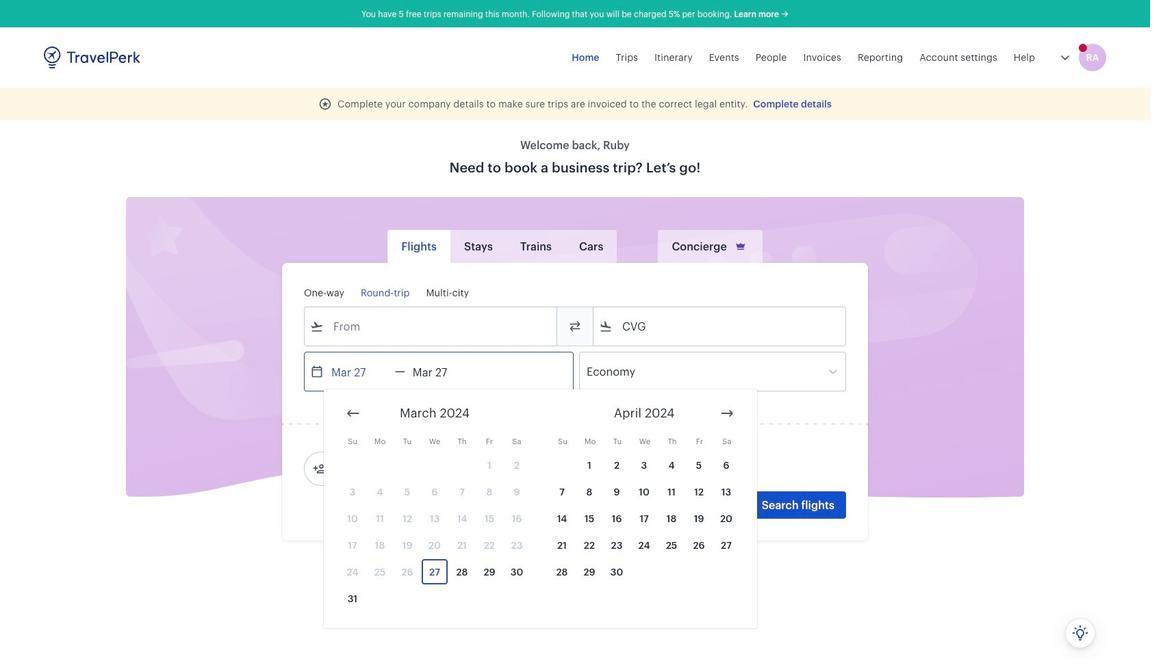 Task type: locate. For each thing, give the bounding box(es) containing it.
Return text field
[[405, 353, 477, 391]]

calendar application
[[324, 390, 1151, 629]]

move forward to switch to the next month. image
[[719, 406, 736, 422]]



Task type: describe. For each thing, give the bounding box(es) containing it.
To search field
[[613, 316, 828, 338]]

move backward to switch to the previous month. image
[[345, 406, 362, 422]]

Add first traveler search field
[[327, 458, 469, 480]]

From search field
[[324, 316, 539, 338]]

Depart text field
[[324, 353, 395, 391]]



